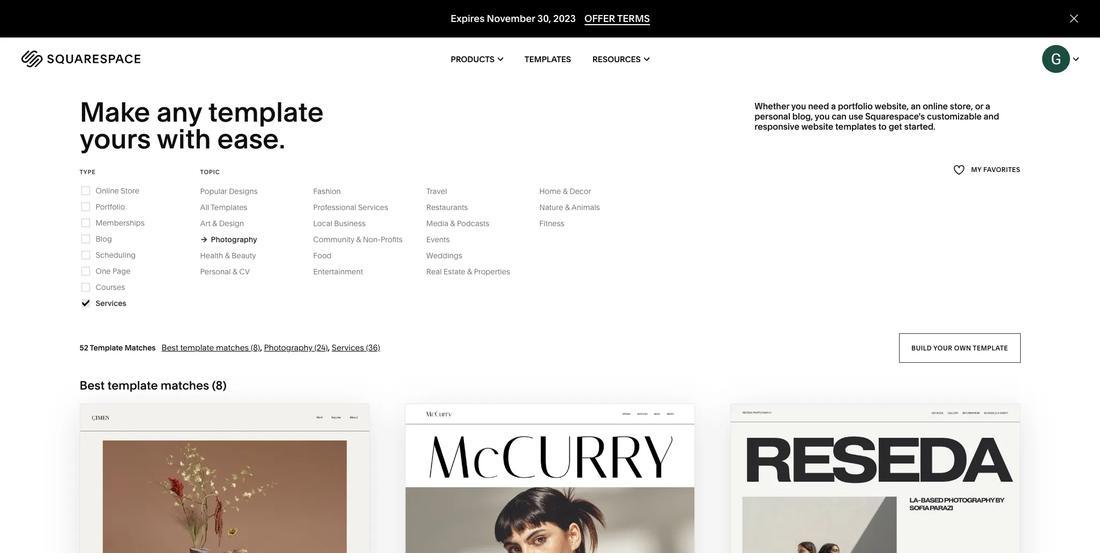 Task type: locate. For each thing, give the bounding box(es) containing it.
resources button
[[593, 38, 650, 80]]

memberships
[[96, 218, 145, 228]]

design
[[219, 219, 244, 228]]

matches left (8)
[[216, 342, 249, 353]]

animals
[[572, 203, 600, 212]]

1 horizontal spatial you
[[815, 111, 830, 122]]

0 vertical spatial templates
[[525, 54, 571, 64]]

you
[[792, 101, 807, 111], [815, 111, 830, 122]]

food
[[313, 251, 332, 260]]

personal
[[200, 267, 231, 277]]

profits
[[381, 235, 403, 244]]

store
[[121, 186, 139, 196]]

template
[[208, 95, 324, 129], [180, 342, 214, 353], [973, 344, 1009, 352], [108, 378, 158, 393]]

customizable
[[928, 111, 982, 122]]

photography
[[211, 235, 257, 244], [264, 342, 313, 353]]

templates
[[525, 54, 571, 64], [211, 203, 248, 212]]

0 horizontal spatial best
[[80, 378, 105, 393]]

services
[[358, 203, 388, 212], [96, 299, 126, 308], [332, 342, 364, 353]]

use
[[849, 111, 864, 122]]

travel link
[[427, 186, 458, 196]]

real estate & properties link
[[427, 267, 521, 277]]

best template matches (8) , photography (24) , services (36)
[[162, 342, 380, 353]]

1 horizontal spatial best
[[162, 342, 178, 353]]

(8)
[[251, 342, 260, 353]]

& right media
[[451, 219, 455, 228]]

& for animals
[[565, 203, 570, 212]]

8
[[216, 378, 223, 393]]

, left services (36) link
[[328, 342, 330, 353]]

1 horizontal spatial matches
[[216, 342, 249, 353]]

photography link
[[200, 235, 257, 244]]

offer terms
[[585, 12, 650, 25]]

designs
[[229, 186, 258, 196]]

0 horizontal spatial photography
[[211, 235, 257, 244]]

52
[[80, 343, 88, 353]]

0 horizontal spatial ,
[[260, 342, 262, 353]]

mccurry element
[[406, 404, 695, 553]]

fashion
[[313, 186, 341, 196]]

templates down 30,
[[525, 54, 571, 64]]

2 , from the left
[[328, 342, 330, 353]]

& right home
[[563, 186, 568, 196]]

art
[[200, 219, 211, 228]]

templates
[[836, 121, 877, 132]]

you left need
[[792, 101, 807, 111]]

2 a from the left
[[986, 101, 991, 111]]

beauty
[[232, 251, 256, 260]]

& right art at top left
[[213, 219, 217, 228]]

photography up health & beauty link
[[211, 235, 257, 244]]

2023
[[553, 12, 576, 25]]

matches left (
[[161, 378, 209, 393]]

a right need
[[831, 101, 836, 111]]

professional services
[[313, 203, 388, 212]]

any
[[157, 95, 202, 129]]

reseda image
[[731, 404, 1020, 553]]

website,
[[875, 101, 909, 111]]

whether you need a portfolio website, an online store, or a personal blog, you can use squarespace's customizable and responsive website templates to get started.
[[755, 101, 1000, 132]]

,
[[260, 342, 262, 353], [328, 342, 330, 353]]

with
[[157, 122, 211, 156]]

1 vertical spatial services
[[96, 299, 126, 308]]

&
[[563, 186, 568, 196], [565, 203, 570, 212], [213, 219, 217, 228], [451, 219, 455, 228], [356, 235, 361, 244], [225, 251, 230, 260], [233, 267, 238, 277], [467, 267, 472, 277]]

squarespace logo image
[[21, 50, 140, 68]]

november
[[487, 12, 535, 25]]

online store
[[96, 186, 139, 196]]

professional services link
[[313, 203, 399, 212]]

1 vertical spatial best
[[80, 378, 105, 393]]

1 horizontal spatial photography
[[264, 342, 313, 353]]

media & podcasts link
[[427, 219, 500, 228]]

& right estate
[[467, 267, 472, 277]]

terms
[[617, 12, 650, 25]]

1 horizontal spatial a
[[986, 101, 991, 111]]

, left photography (24) link
[[260, 342, 262, 353]]

my favorites
[[972, 166, 1021, 174]]

own
[[955, 344, 972, 352]]

community & non-profits link
[[313, 235, 414, 244]]

online
[[96, 186, 119, 196]]

expires
[[451, 12, 485, 25]]

& right nature
[[565, 203, 570, 212]]

scheduling
[[96, 250, 136, 260]]

templates down popular designs
[[211, 203, 248, 212]]

best right matches
[[162, 342, 178, 353]]

travel
[[427, 186, 447, 196]]

local
[[313, 219, 332, 228]]

0 vertical spatial matches
[[216, 342, 249, 353]]

one
[[96, 266, 111, 276]]

popular designs
[[200, 186, 258, 196]]

1 , from the left
[[260, 342, 262, 353]]

0 horizontal spatial matches
[[161, 378, 209, 393]]

best
[[162, 342, 178, 353], [80, 378, 105, 393]]

& left non-
[[356, 235, 361, 244]]

photography right (8)
[[264, 342, 313, 353]]

topic
[[200, 168, 220, 176]]

& for design
[[213, 219, 217, 228]]

52 template matches
[[80, 343, 156, 353]]

products button
[[451, 38, 503, 80]]

make any template yours with ease. main content
[[0, 0, 1101, 553]]

& right health
[[225, 251, 230, 260]]

1 vertical spatial matches
[[161, 378, 209, 393]]

0 vertical spatial services
[[358, 203, 388, 212]]

type
[[80, 168, 96, 176]]

popular
[[200, 186, 227, 196]]

offer terms link
[[585, 12, 650, 25]]

a right or
[[986, 101, 991, 111]]

0 vertical spatial best
[[162, 342, 178, 353]]

blog,
[[793, 111, 813, 122]]

1 vertical spatial templates
[[211, 203, 248, 212]]

& for cv
[[233, 267, 238, 277]]

podcasts
[[457, 219, 490, 228]]

personal & cv
[[200, 267, 250, 277]]

real
[[427, 267, 442, 277]]

services up business
[[358, 203, 388, 212]]

get
[[889, 121, 903, 132]]

0 horizontal spatial a
[[831, 101, 836, 111]]

my
[[972, 166, 982, 174]]

your
[[934, 344, 953, 352]]

home & decor
[[540, 186, 592, 196]]

template
[[90, 343, 123, 353]]

best template matches (8) link
[[162, 342, 260, 353]]

services left (36)
[[332, 342, 364, 353]]

0 horizontal spatial templates
[[211, 203, 248, 212]]

& left cv
[[233, 267, 238, 277]]

best down 52
[[80, 378, 105, 393]]

offer
[[585, 12, 615, 25]]

expires november 30, 2023
[[451, 12, 576, 25]]

services down courses
[[96, 299, 126, 308]]

make any template yours with ease.
[[80, 95, 330, 156]]

you left the can on the top
[[815, 111, 830, 122]]

community
[[313, 235, 355, 244]]

1 horizontal spatial ,
[[328, 342, 330, 353]]

squarespace's
[[866, 111, 926, 122]]



Task type: vqa. For each thing, say whether or not it's contained in the screenshot.
the advice.
no



Task type: describe. For each thing, give the bounding box(es) containing it.
(
[[212, 378, 216, 393]]

best for best template matches (8) , photography (24) , services (36)
[[162, 342, 178, 353]]

decor
[[570, 186, 592, 196]]

weddings link
[[427, 251, 473, 260]]

1 a from the left
[[831, 101, 836, 111]]

courses
[[96, 282, 125, 292]]

portfolio
[[96, 202, 125, 212]]

fitness link
[[540, 219, 575, 228]]

cv
[[239, 267, 250, 277]]

nature & animals link
[[540, 203, 611, 212]]

build your own template
[[912, 344, 1009, 352]]

art & design link
[[200, 219, 255, 228]]

my favorites link
[[954, 163, 1021, 177]]

art & design
[[200, 219, 244, 228]]

resources
[[593, 54, 641, 64]]

(24)
[[315, 342, 328, 353]]

make
[[80, 95, 150, 129]]

squarespace logo link
[[21, 50, 233, 68]]

started.
[[905, 121, 936, 132]]

page
[[113, 266, 131, 276]]

services (36) link
[[332, 342, 380, 353]]

reseda element
[[731, 404, 1020, 553]]

& for podcasts
[[451, 219, 455, 228]]

and
[[984, 111, 1000, 122]]

events link
[[427, 235, 461, 244]]

template inside make any template yours with ease.
[[208, 95, 324, 129]]

build your own template button
[[900, 333, 1021, 363]]

& for non-
[[356, 235, 361, 244]]

entertainment link
[[313, 267, 374, 277]]

best template matches ( 8 )
[[80, 378, 227, 393]]

nature & animals
[[540, 203, 600, 212]]

need
[[809, 101, 829, 111]]

0 vertical spatial photography
[[211, 235, 257, 244]]

home
[[540, 186, 561, 196]]

matches for (8)
[[216, 342, 249, 353]]

yours
[[80, 122, 151, 156]]

nature
[[540, 203, 563, 212]]

one page
[[96, 266, 131, 276]]

an
[[911, 101, 921, 111]]

template inside button
[[973, 344, 1009, 352]]

whether
[[755, 101, 790, 111]]

çimen element
[[80, 404, 369, 553]]

properties
[[474, 267, 510, 277]]

30,
[[537, 12, 551, 25]]

matches
[[125, 343, 156, 353]]

store,
[[950, 101, 974, 111]]

templates inside make any template yours with ease. main content
[[211, 203, 248, 212]]

1 horizontal spatial templates
[[525, 54, 571, 64]]

products
[[451, 54, 495, 64]]

media & podcasts
[[427, 219, 490, 228]]

çimen image
[[80, 404, 369, 553]]

all templates link
[[200, 203, 258, 212]]

fitness
[[540, 219, 565, 228]]

health
[[200, 251, 223, 260]]

portfolio
[[838, 101, 873, 111]]

weddings
[[427, 251, 463, 260]]

& for decor
[[563, 186, 568, 196]]

personal
[[755, 111, 791, 122]]

all
[[200, 203, 209, 212]]

2 vertical spatial services
[[332, 342, 364, 353]]

or
[[976, 101, 984, 111]]

home & decor link
[[540, 186, 602, 196]]

professional
[[313, 203, 356, 212]]

responsive
[[755, 121, 800, 132]]

0 horizontal spatial you
[[792, 101, 807, 111]]

mccurry image
[[406, 404, 695, 553]]

build
[[912, 344, 932, 352]]

can
[[832, 111, 847, 122]]

(36)
[[366, 342, 380, 353]]

events
[[427, 235, 450, 244]]

popular designs link
[[200, 186, 269, 196]]

local business
[[313, 219, 366, 228]]

media
[[427, 219, 449, 228]]

real estate & properties
[[427, 267, 510, 277]]

to
[[879, 121, 887, 132]]

restaurants
[[427, 203, 468, 212]]

& for beauty
[[225, 251, 230, 260]]

1 vertical spatial photography
[[264, 342, 313, 353]]

templates link
[[525, 38, 571, 80]]

best for best template matches ( 8 )
[[80, 378, 105, 393]]

health & beauty link
[[200, 251, 267, 260]]

community & non-profits
[[313, 235, 403, 244]]

matches for (
[[161, 378, 209, 393]]



